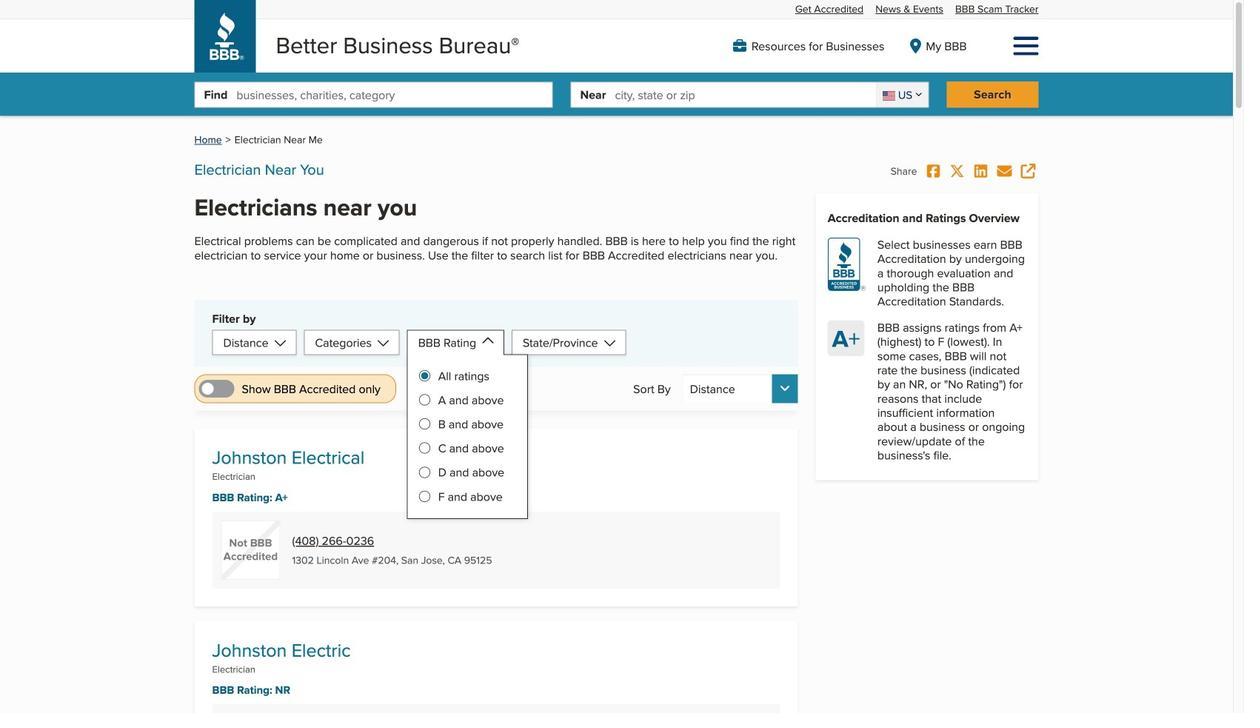 Task type: vqa. For each thing, say whether or not it's contained in the screenshot.
NOT BBB ACCREDITED image
yes



Task type: describe. For each thing, give the bounding box(es) containing it.
accreditation standards image
[[828, 237, 867, 291]]

city, state or zip field
[[615, 82, 876, 107]]

businesses, charities, category search field
[[237, 82, 552, 107]]



Task type: locate. For each thing, give the bounding box(es) containing it.
group
[[419, 369, 516, 504]]

None field
[[876, 82, 929, 107]]

not bbb accredited image
[[221, 521, 280, 580]]

None button
[[683, 374, 798, 403]]



